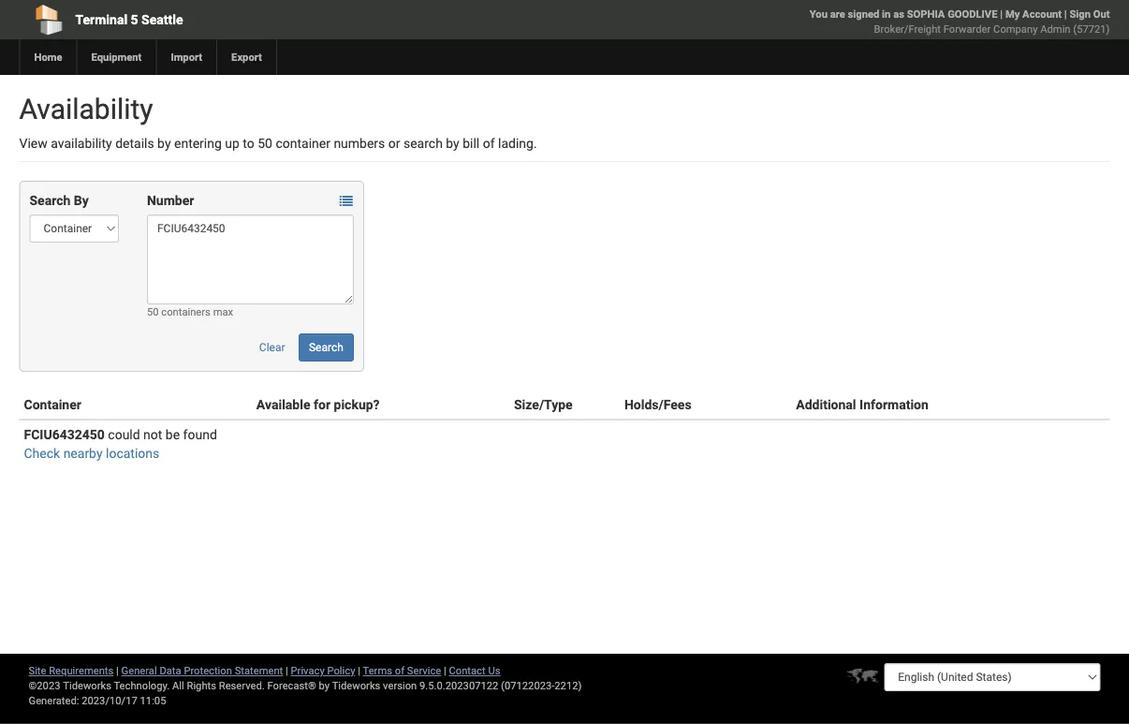 Task type: describe. For each thing, give the bounding box(es) containing it.
broker/freight
[[875, 23, 942, 35]]

for
[[314, 397, 331, 412]]

lading.
[[498, 135, 537, 151]]

sign out link
[[1070, 8, 1111, 20]]

terminal
[[75, 12, 128, 27]]

entering
[[174, 135, 222, 151]]

search for search by
[[30, 193, 71, 208]]

us
[[489, 665, 501, 677]]

generated:
[[29, 695, 79, 707]]

fciu6432450 could not be found check nearby locations
[[24, 427, 217, 461]]

| up 'tideworks'
[[358, 665, 361, 677]]

rights
[[187, 680, 216, 692]]

contact
[[449, 665, 486, 677]]

search by
[[30, 193, 89, 208]]

nearby
[[63, 446, 103, 461]]

2212)
[[555, 680, 582, 692]]

statement
[[235, 665, 283, 677]]

to
[[243, 135, 255, 151]]

reserved.
[[219, 680, 265, 692]]

containers
[[161, 306, 211, 318]]

fciu6432450
[[24, 427, 105, 442]]

pickup?
[[334, 397, 380, 412]]

version
[[383, 680, 417, 692]]

all
[[172, 680, 184, 692]]

in
[[883, 8, 891, 20]]

(57721)
[[1074, 23, 1111, 35]]

you
[[810, 8, 828, 20]]

privacy policy link
[[291, 665, 356, 677]]

show list image
[[340, 194, 353, 208]]

container
[[276, 135, 331, 151]]

home
[[34, 51, 62, 63]]

max
[[213, 306, 233, 318]]

export link
[[217, 39, 276, 75]]

equipment link
[[76, 39, 156, 75]]

signed
[[848, 8, 880, 20]]

by
[[74, 193, 89, 208]]

information
[[860, 397, 929, 412]]

| up the 9.5.0.202307122
[[444, 665, 447, 677]]

additional
[[797, 397, 857, 412]]

my account link
[[1006, 8, 1062, 20]]

terms of service link
[[363, 665, 442, 677]]

50 containers max
[[147, 306, 233, 318]]

holds/fees
[[625, 397, 692, 412]]

number
[[147, 193, 194, 208]]

site
[[29, 665, 46, 677]]

admin
[[1041, 23, 1071, 35]]

search for search
[[309, 341, 344, 354]]

11:05
[[140, 695, 166, 707]]

requirements
[[49, 665, 114, 677]]

2023/10/17
[[82, 695, 138, 707]]

import
[[171, 51, 202, 63]]

| left the my
[[1001, 8, 1004, 20]]

import link
[[156, 39, 217, 75]]

clear
[[259, 341, 285, 354]]

not
[[143, 427, 162, 442]]

0 vertical spatial 50
[[258, 135, 273, 151]]

tideworks
[[332, 680, 381, 692]]

are
[[831, 8, 846, 20]]

general
[[121, 665, 157, 677]]



Task type: vqa. For each thing, say whether or not it's contained in the screenshot.
-
no



Task type: locate. For each thing, give the bounding box(es) containing it.
search button
[[299, 334, 354, 362]]

available for pickup?
[[257, 397, 380, 412]]

bill
[[463, 135, 480, 151]]

be
[[166, 427, 180, 442]]

sophia
[[908, 8, 946, 20]]

of up version
[[395, 665, 405, 677]]

numbers
[[334, 135, 385, 151]]

by left bill
[[446, 135, 460, 151]]

contact us link
[[449, 665, 501, 677]]

| up forecast®
[[286, 665, 288, 677]]

of right bill
[[483, 135, 495, 151]]

1 horizontal spatial 50
[[258, 135, 273, 151]]

by right details
[[158, 135, 171, 151]]

Number text field
[[147, 215, 354, 305]]

0 vertical spatial of
[[483, 135, 495, 151]]

by inside site requirements | general data protection statement | privacy policy | terms of service | contact us ©2023 tideworks technology. all rights reserved. forecast® by tideworks version 9.5.0.202307122 (07122023-2212) generated: 2023/10/17 11:05
[[319, 680, 330, 692]]

0 vertical spatial search
[[30, 193, 71, 208]]

0 horizontal spatial by
[[158, 135, 171, 151]]

container
[[24, 397, 81, 412]]

details
[[115, 135, 154, 151]]

export
[[232, 51, 262, 63]]

clear button
[[249, 334, 296, 362]]

technology.
[[114, 680, 170, 692]]

©2023 tideworks
[[29, 680, 111, 692]]

protection
[[184, 665, 232, 677]]

goodlive
[[948, 8, 998, 20]]

search right clear
[[309, 341, 344, 354]]

seattle
[[142, 12, 183, 27]]

sign
[[1070, 8, 1091, 20]]

0 horizontal spatial of
[[395, 665, 405, 677]]

view availability details by entering up to 50 container numbers or search by bill of lading.
[[19, 135, 537, 151]]

| left sign
[[1065, 8, 1068, 20]]

account
[[1023, 8, 1062, 20]]

1 vertical spatial of
[[395, 665, 405, 677]]

additional information
[[797, 397, 929, 412]]

available
[[257, 397, 311, 412]]

found
[[183, 427, 217, 442]]

2 horizontal spatial by
[[446, 135, 460, 151]]

50 right to at the top of page
[[258, 135, 273, 151]]

home link
[[19, 39, 76, 75]]

forecast®
[[268, 680, 316, 692]]

service
[[407, 665, 442, 677]]

out
[[1094, 8, 1111, 20]]

you are signed in as sophia goodlive | my account | sign out broker/freight forwarder company admin (57721)
[[810, 8, 1111, 35]]

general data protection statement link
[[121, 665, 283, 677]]

1 horizontal spatial by
[[319, 680, 330, 692]]

site requirements link
[[29, 665, 114, 677]]

privacy
[[291, 665, 325, 677]]

locations
[[106, 446, 159, 461]]

terminal 5 seattle link
[[19, 0, 458, 39]]

by down privacy policy "link"
[[319, 680, 330, 692]]

9.5.0.202307122
[[420, 680, 499, 692]]

search left by
[[30, 193, 71, 208]]

search
[[30, 193, 71, 208], [309, 341, 344, 354]]

of inside site requirements | general data protection statement | privacy policy | terms of service | contact us ©2023 tideworks technology. all rights reserved. forecast® by tideworks version 9.5.0.202307122 (07122023-2212) generated: 2023/10/17 11:05
[[395, 665, 405, 677]]

1 horizontal spatial of
[[483, 135, 495, 151]]

1 vertical spatial 50
[[147, 306, 159, 318]]

view
[[19, 135, 48, 151]]

50 left containers
[[147, 306, 159, 318]]

0 horizontal spatial 50
[[147, 306, 159, 318]]

search inside button
[[309, 341, 344, 354]]

|
[[1001, 8, 1004, 20], [1065, 8, 1068, 20], [116, 665, 119, 677], [286, 665, 288, 677], [358, 665, 361, 677], [444, 665, 447, 677]]

5
[[131, 12, 138, 27]]

terms
[[363, 665, 393, 677]]

policy
[[327, 665, 356, 677]]

check nearby locations link
[[24, 446, 159, 461]]

availability
[[19, 92, 153, 126]]

data
[[160, 665, 181, 677]]

terminal 5 seattle
[[75, 12, 183, 27]]

by
[[158, 135, 171, 151], [446, 135, 460, 151], [319, 680, 330, 692]]

search
[[404, 135, 443, 151]]

0 horizontal spatial search
[[30, 193, 71, 208]]

company
[[994, 23, 1039, 35]]

of
[[483, 135, 495, 151], [395, 665, 405, 677]]

equipment
[[91, 51, 142, 63]]

1 vertical spatial search
[[309, 341, 344, 354]]

1 horizontal spatial search
[[309, 341, 344, 354]]

forwarder
[[944, 23, 992, 35]]

my
[[1006, 8, 1021, 20]]

(07122023-
[[501, 680, 555, 692]]

check
[[24, 446, 60, 461]]

| left general
[[116, 665, 119, 677]]

size/type
[[514, 397, 573, 412]]

as
[[894, 8, 905, 20]]

up
[[225, 135, 240, 151]]

50
[[258, 135, 273, 151], [147, 306, 159, 318]]

site requirements | general data protection statement | privacy policy | terms of service | contact us ©2023 tideworks technology. all rights reserved. forecast® by tideworks version 9.5.0.202307122 (07122023-2212) generated: 2023/10/17 11:05
[[29, 665, 582, 707]]

availability
[[51, 135, 112, 151]]

could
[[108, 427, 140, 442]]

or
[[389, 135, 401, 151]]



